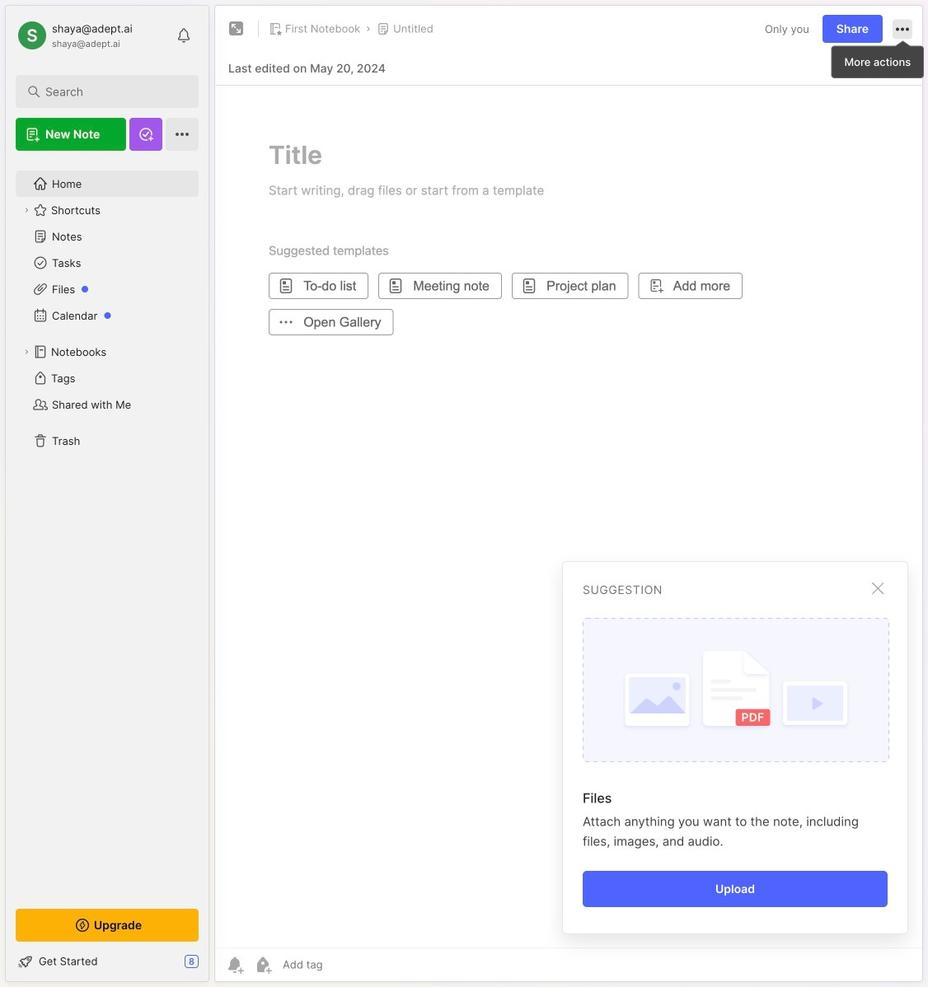 Task type: describe. For each thing, give the bounding box(es) containing it.
Search text field
[[45, 84, 177, 100]]

tree inside main "element"
[[6, 161, 209, 895]]

add a reminder image
[[225, 956, 245, 976]]

Help and Learning task checklist field
[[6, 949, 209, 976]]

more actions image
[[893, 19, 913, 39]]

expand notebooks image
[[21, 347, 31, 357]]

main element
[[0, 0, 214, 988]]



Task type: vqa. For each thing, say whether or not it's contained in the screenshot.
search box
yes



Task type: locate. For each thing, give the bounding box(es) containing it.
note window element
[[214, 5, 924, 987]]

tree
[[6, 161, 209, 895]]

click to collapse image
[[208, 957, 221, 977]]

More actions field
[[893, 18, 913, 39]]

none search field inside main "element"
[[45, 82, 177, 101]]

Account field
[[16, 19, 133, 52]]

add tag image
[[253, 956, 273, 976]]

None search field
[[45, 82, 177, 101]]

Add tag field
[[281, 958, 405, 973]]

Note Editor text field
[[215, 85, 923, 948]]

expand note image
[[227, 19, 247, 39]]



